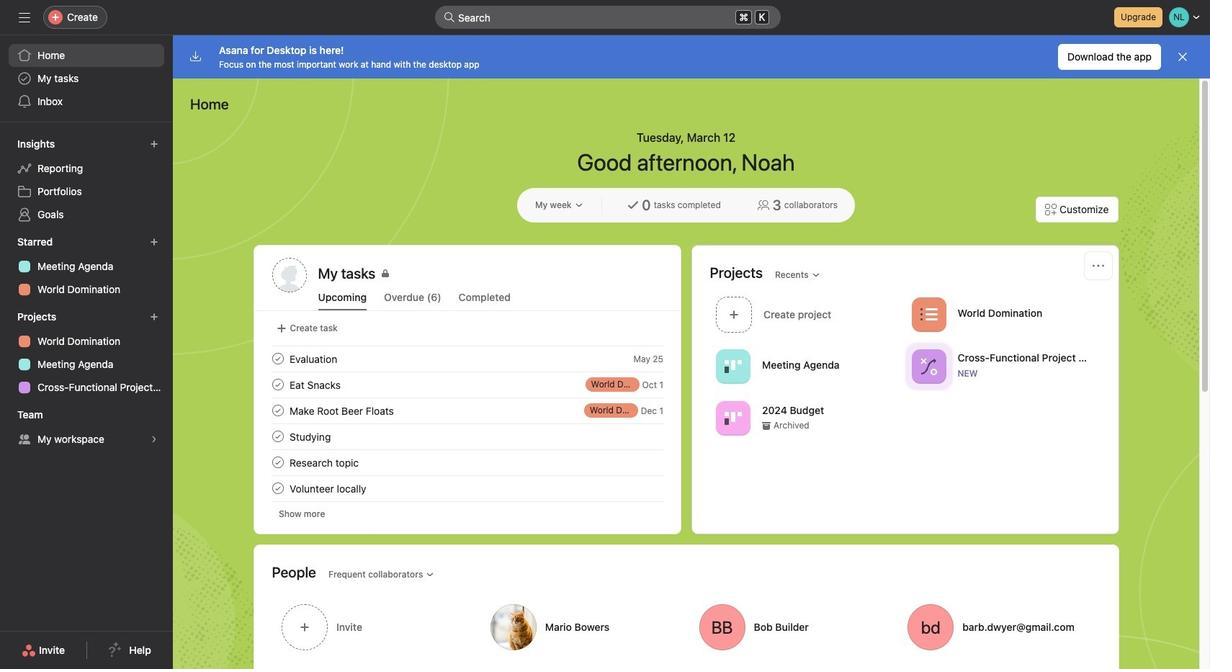 Task type: vqa. For each thing, say whether or not it's contained in the screenshot.
Timeline on the top of the page
no



Task type: describe. For each thing, give the bounding box(es) containing it.
see details, my workspace image
[[150, 435, 158, 444]]

new project or portfolio image
[[150, 313, 158, 321]]

4 mark complete checkbox from the top
[[269, 480, 286, 497]]

projects element
[[0, 304, 173, 402]]

actions image
[[1092, 260, 1104, 272]]

prominent image
[[444, 12, 455, 23]]

2 mark complete checkbox from the top
[[269, 376, 286, 393]]

list image
[[920, 306, 937, 323]]

insights element
[[0, 131, 173, 229]]

mark complete image for fourth mark complete checkbox from the bottom
[[269, 350, 286, 367]]

add profile photo image
[[272, 258, 307, 292]]

line_and_symbols image
[[920, 358, 937, 375]]



Task type: locate. For each thing, give the bounding box(es) containing it.
2 mark complete checkbox from the top
[[269, 454, 286, 471]]

1 mark complete checkbox from the top
[[269, 350, 286, 367]]

global element
[[0, 35, 173, 122]]

board image
[[724, 358, 742, 375]]

mark complete image
[[269, 350, 286, 367], [269, 376, 286, 393], [269, 402, 286, 419], [269, 480, 286, 497]]

hide sidebar image
[[19, 12, 30, 23]]

2 mark complete image from the top
[[269, 454, 286, 471]]

Mark complete checkbox
[[269, 350, 286, 367], [269, 376, 286, 393], [269, 402, 286, 419], [269, 480, 286, 497]]

1 vertical spatial mark complete image
[[269, 454, 286, 471]]

dismiss image
[[1177, 51, 1189, 63]]

mark complete image for fourth mark complete checkbox
[[269, 480, 286, 497]]

0 vertical spatial mark complete image
[[269, 428, 286, 445]]

1 vertical spatial mark complete checkbox
[[269, 454, 286, 471]]

teams element
[[0, 402, 173, 454]]

3 mark complete checkbox from the top
[[269, 402, 286, 419]]

1 mark complete image from the top
[[269, 428, 286, 445]]

None field
[[435, 6, 781, 29]]

Search tasks, projects, and more text field
[[435, 6, 781, 29]]

starred element
[[0, 229, 173, 304]]

Mark complete checkbox
[[269, 428, 286, 445], [269, 454, 286, 471]]

mark complete image for third mark complete checkbox from the bottom
[[269, 376, 286, 393]]

new insights image
[[150, 140, 158, 148]]

1 mark complete checkbox from the top
[[269, 428, 286, 445]]

3 mark complete image from the top
[[269, 402, 286, 419]]

mark complete image
[[269, 428, 286, 445], [269, 454, 286, 471]]

mark complete image for 3rd mark complete checkbox from the top
[[269, 402, 286, 419]]

add items to starred image
[[150, 238, 158, 246]]

board image
[[724, 410, 742, 427]]

0 vertical spatial mark complete checkbox
[[269, 428, 286, 445]]

2 mark complete image from the top
[[269, 376, 286, 393]]

1 mark complete image from the top
[[269, 350, 286, 367]]

4 mark complete image from the top
[[269, 480, 286, 497]]



